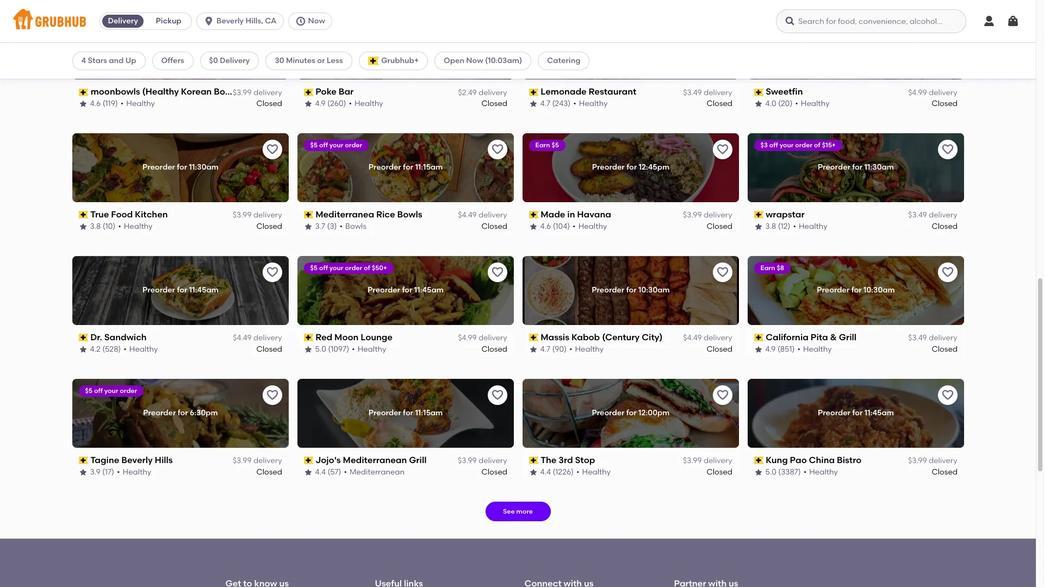 Task type: vqa. For each thing, say whether or not it's contained in the screenshot.


Task type: describe. For each thing, give the bounding box(es) containing it.
kung
[[766, 455, 788, 466]]

$3.49 delivery for wrapstar
[[909, 211, 958, 220]]

in
[[568, 210, 575, 220]]

delivery button
[[100, 13, 146, 30]]

star icon image for mediterranea rice bowls
[[304, 222, 313, 231]]

2 horizontal spatial bowls
[[397, 210, 422, 220]]

4 stars and up
[[81, 56, 136, 65]]

• for made in havana
[[573, 222, 576, 231]]

pickup
[[156, 16, 181, 26]]

delivery for massis kabob (century city)
[[704, 334, 733, 343]]

star icon image for sweetfin
[[754, 100, 763, 108]]

lemonade
[[541, 87, 587, 97]]

(119)
[[103, 99, 118, 108]]

4.0 (20)
[[766, 99, 793, 108]]

red
[[316, 332, 333, 343]]

mediterranean for •
[[350, 468, 405, 477]]

• healthy for wrapstar
[[793, 222, 828, 231]]

star icon image for poke bar
[[304, 100, 313, 108]]

mediterranea rice bowls
[[316, 210, 422, 220]]

star icon image for jojo's mediterranean grill
[[304, 468, 313, 477]]

delivery for poke bar
[[479, 88, 507, 97]]

$3.99 delivery for moonbowls (healthy korean bowls - 3rd st.)
[[233, 88, 282, 97]]

for for california pita & grill
[[851, 286, 862, 295]]

• for jojo's mediterranean grill
[[344, 468, 347, 477]]

for for red moon lounge
[[402, 286, 412, 295]]

now inside button
[[308, 16, 325, 26]]

moonbowls (healthy korean bowls - 3rd st.)
[[90, 87, 277, 97]]

$5 down "4.7 (243)"
[[552, 142, 559, 149]]

of for sweetfin
[[814, 19, 821, 26]]

subscription pass image for dr. sandwich
[[79, 334, 88, 342]]

-
[[241, 87, 245, 97]]

preorder for 6:30pm
[[143, 409, 218, 418]]

subscription pass image for tagine beverly hills
[[79, 457, 88, 465]]

1 horizontal spatial grill
[[839, 332, 857, 343]]

preorder for wrapstar
[[818, 163, 851, 172]]

4.4 (57)
[[315, 468, 341, 477]]

$3.99 delivery for the 3rd stop
[[683, 457, 733, 466]]

healthy for sweetfin
[[801, 99, 830, 108]]

4.0
[[766, 99, 777, 108]]

subscription pass image for moonbowls (healthy korean bowls - 3rd st.)
[[79, 88, 88, 96]]

$3.99 delivery for true food kitchen
[[233, 211, 282, 220]]

$3 off your order of $20+
[[761, 19, 838, 26]]

preorder for tagine beverly hills
[[143, 409, 176, 418]]

save this restaurant image for massis kabob (century city)
[[716, 266, 729, 279]]

delivery for red moon lounge
[[479, 334, 507, 343]]

$5 off your order for tagine
[[85, 387, 137, 395]]

$4.49 delivery for massis kabob (century city)
[[683, 334, 733, 343]]

Search for food, convenience, alcohol... search field
[[776, 9, 967, 33]]

healthy for tagine beverly hills
[[123, 468, 151, 477]]

• healthy for lemonade restaurant
[[574, 99, 608, 108]]

(90)
[[552, 345, 567, 354]]

star icon image for kung pao china bistro
[[754, 468, 763, 477]]

&
[[831, 332, 837, 343]]

see more
[[503, 508, 533, 516]]

off for tagine beverly hills
[[94, 387, 103, 395]]

kung pao china bistro
[[766, 455, 862, 466]]

12:45pm
[[639, 163, 670, 172]]

• for tagine beverly hills
[[117, 468, 120, 477]]

$4.49 delivery for dr. sandwich
[[233, 334, 282, 343]]

• for california pita & grill
[[798, 345, 801, 354]]

3.8 for wrapstar
[[766, 222, 777, 231]]

6:30pm
[[190, 409, 218, 418]]

1 vertical spatial grill
[[409, 455, 427, 466]]

for for jojo's mediterranean grill
[[403, 409, 413, 418]]

$3.49 for california pita & grill
[[909, 334, 927, 343]]

$3 for wrapstar
[[761, 142, 768, 149]]

and
[[109, 56, 124, 65]]

4.9 (260)
[[315, 99, 346, 108]]

now button
[[288, 13, 337, 30]]

more
[[517, 508, 533, 516]]

healthy for kung pao china bistro
[[810, 468, 838, 477]]

preorder for dr. sandwich
[[142, 286, 175, 295]]

5.0 (3387)
[[766, 468, 801, 477]]

closed for sweetfin
[[932, 99, 958, 108]]

$4.99 delivery for red moon lounge
[[458, 334, 507, 343]]

ca
[[265, 16, 277, 26]]

3.7
[[315, 222, 325, 231]]

$3.49 for wrapstar
[[909, 211, 927, 220]]

(20)
[[779, 99, 793, 108]]

star icon image for massis kabob (century city)
[[529, 345, 538, 354]]

(10)
[[103, 222, 115, 231]]

closed for california pita & grill
[[932, 345, 958, 354]]

the 3rd stop
[[541, 455, 595, 466]]

subscription pass image for lemonade restaurant
[[529, 88, 539, 96]]

pita
[[811, 332, 828, 343]]

2 vertical spatial save this restaurant image
[[266, 389, 279, 402]]

delivery for tagine beverly hills
[[253, 457, 282, 466]]

$0
[[209, 56, 218, 65]]

4.9 for california pita & grill
[[766, 345, 776, 354]]

• mediterranean
[[344, 468, 405, 477]]

for for mediterranea rice bowls
[[403, 163, 413, 172]]

$3 off your order of $15+
[[761, 142, 836, 149]]

$5 for tagine beverly hills
[[85, 387, 92, 395]]

(57)
[[328, 468, 341, 477]]

$8
[[777, 264, 785, 272]]

healthy for moonbowls (healthy korean bowls - 3rd st.)
[[126, 99, 155, 108]]

$2.49
[[458, 88, 477, 97]]

minutes
[[286, 56, 316, 65]]

preorder for 12:45pm
[[592, 163, 670, 172]]

mediterranea
[[316, 210, 374, 220]]

4.7 (90)
[[541, 345, 567, 354]]

30
[[275, 56, 284, 65]]

china
[[809, 455, 835, 466]]

$5 off your order of $50+
[[310, 264, 387, 272]]

(17)
[[102, 468, 114, 477]]

stars
[[88, 56, 107, 65]]

for for kung pao china bistro
[[852, 409, 863, 418]]

for for made in havana
[[627, 163, 637, 172]]

the
[[541, 455, 557, 466]]

open
[[444, 56, 465, 65]]

(528)
[[102, 345, 121, 354]]

preorder for 12:15pm
[[818, 40, 894, 49]]

1 horizontal spatial delivery
[[220, 56, 250, 65]]

lounge
[[361, 332, 393, 343]]

made
[[541, 210, 565, 220]]

(260)
[[327, 99, 346, 108]]

up
[[126, 56, 136, 65]]

3.7 (3)
[[315, 222, 337, 231]]

massis kabob (century city)
[[541, 332, 663, 343]]

• healthy for tagine beverly hills
[[117, 468, 151, 477]]

your for wrapstar
[[780, 142, 794, 149]]

• for mediterranea rice bowls
[[340, 222, 343, 231]]

kitchen
[[135, 210, 168, 220]]

delivery for wrapstar
[[929, 211, 958, 220]]

3.8 for true food kitchen
[[90, 222, 101, 231]]

earn $8
[[761, 264, 785, 272]]

restaurant
[[589, 87, 637, 97]]

for for sweetfin
[[853, 40, 863, 49]]

delivery for made in havana
[[704, 211, 733, 220]]

subscription pass image for made in havana
[[529, 211, 539, 219]]

(851)
[[778, 345, 795, 354]]

• healthy for sweetfin
[[796, 99, 830, 108]]

4.4 for the 3rd stop
[[541, 468, 551, 477]]

korean
[[181, 87, 212, 97]]

preorder for made in havana
[[592, 163, 625, 172]]

beverly hills, ca
[[217, 16, 277, 26]]

poke
[[316, 87, 337, 97]]

$5 off your order for mediterranea
[[310, 142, 362, 149]]

$3.99 for tagine beverly hills
[[233, 457, 252, 466]]

star icon image for moonbowls (healthy korean bowls - 3rd st.)
[[79, 100, 87, 108]]

moonbowls
[[90, 87, 140, 97]]

lemonade restaurant
[[541, 87, 637, 97]]

beverly inside button
[[217, 16, 244, 26]]

3.9 (17)
[[90, 468, 114, 477]]

pickup button
[[146, 13, 192, 30]]

earn for made
[[536, 142, 550, 149]]

tagine beverly hills
[[90, 455, 173, 466]]

• for kung pao china bistro
[[804, 468, 807, 477]]

california pita & grill
[[766, 332, 857, 343]]

see more button
[[486, 502, 551, 522]]

preorder for 10:30am for grill
[[817, 286, 895, 295]]

massis
[[541, 332, 570, 343]]

$3.99 for true food kitchen
[[233, 211, 252, 220]]

• for dr. sandwich
[[124, 345, 127, 354]]

tagine
[[90, 455, 119, 466]]

star icon image for wrapstar
[[754, 222, 763, 231]]

pao
[[790, 455, 807, 466]]

0 horizontal spatial bowls
[[214, 87, 239, 97]]

• for lemonade restaurant
[[574, 99, 577, 108]]

preorder for 11:45am for moon
[[368, 286, 444, 295]]



Task type: locate. For each thing, give the bounding box(es) containing it.
preorder for moonbowls (healthy korean bowls - 3rd st.)
[[142, 40, 175, 49]]

city)
[[642, 332, 663, 343]]

star icon image
[[79, 100, 87, 108], [304, 100, 313, 108], [529, 100, 538, 108], [754, 100, 763, 108], [79, 222, 87, 231], [304, 222, 313, 231], [529, 222, 538, 231], [754, 222, 763, 231], [79, 345, 87, 354], [304, 345, 313, 354], [529, 345, 538, 354], [754, 345, 763, 354], [79, 468, 87, 477], [304, 468, 313, 477], [529, 468, 538, 477], [754, 468, 763, 477]]

1 vertical spatial preorder for 12:00pm
[[592, 409, 670, 418]]

subscription pass image left dr.
[[79, 334, 88, 342]]

earn for california
[[761, 264, 776, 272]]

for for wrapstar
[[852, 163, 863, 172]]

delivery for the 3rd stop
[[704, 457, 733, 466]]

0 vertical spatial bowls
[[214, 87, 239, 97]]

save this restaurant image
[[266, 143, 279, 156], [716, 266, 729, 279], [266, 389, 279, 402]]

your
[[780, 19, 794, 26], [330, 142, 344, 149], [780, 142, 794, 149], [330, 264, 344, 272], [104, 387, 118, 395]]

1 horizontal spatial $4.99 delivery
[[909, 88, 958, 97]]

star icon image for lemonade restaurant
[[529, 100, 538, 108]]

delivery for lemonade restaurant
[[704, 88, 733, 97]]

• right (851)
[[798, 345, 801, 354]]

2 vertical spatial bowls
[[345, 222, 367, 231]]

0 vertical spatial mediterranean
[[343, 455, 407, 466]]

4.6 (104)
[[541, 222, 570, 231]]

3.8 down true at left top
[[90, 222, 101, 231]]

1 horizontal spatial 4.4
[[541, 468, 551, 477]]

preorder for 11:30am for true food kitchen
[[142, 163, 218, 172]]

1 horizontal spatial beverly
[[217, 16, 244, 26]]

$5 down 3.7
[[310, 264, 318, 272]]

1 horizontal spatial $4.99
[[909, 88, 927, 97]]

• healthy down stop
[[577, 468, 611, 477]]

1 4.4 from the left
[[315, 468, 326, 477]]

$5 off your order down (260)
[[310, 142, 362, 149]]

star icon image left '4.4 (57)' at the left bottom
[[304, 468, 313, 477]]

0 horizontal spatial preorder for 10:30am
[[592, 286, 670, 295]]

• healthy down china
[[804, 468, 838, 477]]

now up or
[[308, 16, 325, 26]]

0 vertical spatial 5.0
[[315, 345, 326, 354]]

4.9 left (851)
[[766, 345, 776, 354]]

subscription pass image left "jojo's"
[[304, 457, 313, 465]]

closed for lemonade restaurant
[[707, 99, 733, 108]]

delivery inside delivery button
[[108, 16, 138, 26]]

0 horizontal spatial $4.49 delivery
[[233, 334, 282, 343]]

1 horizontal spatial 5.0
[[766, 468, 777, 477]]

0 horizontal spatial $4.49
[[233, 334, 252, 343]]

4.9 (851)
[[766, 345, 795, 354]]

0 horizontal spatial 12:00pm
[[413, 40, 444, 49]]

of left $50+
[[364, 264, 370, 272]]

2 preorder for 11:30am from the left
[[818, 163, 894, 172]]

preorder for 11:30am
[[142, 163, 218, 172], [818, 163, 894, 172]]

1 vertical spatial delivery
[[220, 56, 250, 65]]

(12)
[[778, 222, 791, 231]]

dr.
[[90, 332, 102, 343]]

• healthy down the tagine beverly hills
[[117, 468, 151, 477]]

1 vertical spatial earn
[[761, 264, 776, 272]]

preorder for 11:15am for grill
[[368, 409, 443, 418]]

1 preorder for 11:30am from the left
[[142, 163, 218, 172]]

2 4.7 from the top
[[541, 345, 551, 354]]

0 vertical spatial grill
[[839, 332, 857, 343]]

order for sweetfin
[[796, 19, 813, 26]]

• healthy for massis kabob (century city)
[[570, 345, 604, 354]]

svg image inside now button
[[295, 16, 306, 27]]

• healthy down lounge
[[352, 345, 386, 354]]

1 horizontal spatial bowls
[[345, 222, 367, 231]]

0 vertical spatial of
[[814, 19, 821, 26]]

1 horizontal spatial preorder for 10:30am
[[817, 286, 895, 295]]

1 preorder for 11:15am from the top
[[368, 163, 443, 172]]

1 horizontal spatial earn
[[761, 264, 776, 272]]

0 vertical spatial 4.7
[[541, 99, 551, 108]]

1 vertical spatial $5 off your order
[[85, 387, 137, 395]]

• right (20)
[[796, 99, 799, 108]]

• right (57) at the left bottom of page
[[344, 468, 347, 477]]

subscription pass image left wrapstar
[[754, 211, 764, 219]]

$3
[[761, 19, 768, 26], [761, 142, 768, 149]]

1 horizontal spatial 4.6
[[541, 222, 551, 231]]

0 horizontal spatial preorder for 11:30am
[[142, 163, 218, 172]]

star icon image left the 4.6 (104)
[[529, 222, 538, 231]]

preorder for 12:00pm
[[367, 40, 444, 49], [592, 409, 670, 418]]

(3387)
[[779, 468, 801, 477]]

0 horizontal spatial 4.4
[[315, 468, 326, 477]]

order left $20+
[[796, 19, 813, 26]]

10:30am for california pita & grill
[[864, 286, 895, 295]]

order down (260)
[[345, 142, 362, 149]]

$5 for mediterranea rice bowls
[[310, 142, 318, 149]]

3.8 (10)
[[90, 222, 115, 231]]

0 vertical spatial $3.49
[[683, 88, 702, 97]]

star icon image left "4.7 (243)"
[[529, 100, 538, 108]]

subscription pass image left sweetfin
[[754, 88, 764, 96]]

$4.99 for sweetfin
[[909, 88, 927, 97]]

healthy right (12)
[[799, 222, 828, 231]]

1 horizontal spatial 12:00pm
[[638, 409, 670, 418]]

5.0 for red moon lounge
[[315, 345, 326, 354]]

4.2
[[90, 345, 101, 354]]

• down stop
[[577, 468, 580, 477]]

4.4 for jojo's mediterranean grill
[[315, 468, 326, 477]]

1 vertical spatial $4.99 delivery
[[458, 334, 507, 343]]

4
[[81, 56, 86, 65]]

for
[[177, 40, 187, 49], [401, 40, 411, 49], [853, 40, 863, 49], [177, 163, 187, 172], [403, 163, 413, 172], [627, 163, 637, 172], [852, 163, 863, 172], [177, 286, 187, 295], [402, 286, 412, 295], [626, 286, 637, 295], [851, 286, 862, 295], [177, 409, 188, 418], [403, 409, 413, 418], [626, 409, 637, 418], [852, 409, 863, 418]]

4.7
[[541, 99, 551, 108], [541, 345, 551, 354]]

preorder for red moon lounge
[[368, 286, 400, 295]]

grill
[[839, 332, 857, 343], [409, 455, 427, 466]]

preorder for jojo's mediterranean grill
[[368, 409, 401, 418]]

grubhub+
[[381, 56, 419, 65]]

$3.99 delivery for kung pao china bistro
[[909, 457, 958, 466]]

preorder for 11:45am for pao
[[818, 409, 894, 418]]

star icon image left 5.0 (3387)
[[754, 468, 763, 477]]

beverly left hills
[[121, 455, 153, 466]]

1 vertical spatial $3
[[761, 142, 768, 149]]

healthy for dr. sandwich
[[129, 345, 158, 354]]

delivery for california pita & grill
[[929, 334, 958, 343]]

• for true food kitchen
[[118, 222, 121, 231]]

0 vertical spatial 3rd
[[247, 87, 261, 97]]

star icon image for red moon lounge
[[304, 345, 313, 354]]

4.4 down the the
[[541, 468, 551, 477]]

4.2 (528)
[[90, 345, 121, 354]]

• for wrapstar
[[793, 222, 797, 231]]

1 vertical spatial $3.49 delivery
[[909, 211, 958, 220]]

11:30am for wrapstar
[[865, 163, 894, 172]]

healthy down kabob
[[575, 345, 604, 354]]

closed for mediterranea rice bowls
[[481, 222, 507, 231]]

delivery for dr. sandwich
[[253, 334, 282, 343]]

offers
[[161, 56, 184, 65]]

healthy right (260)
[[355, 99, 383, 108]]

havana
[[577, 210, 611, 220]]

0 vertical spatial 4.9
[[315, 99, 326, 108]]

• healthy for red moon lounge
[[352, 345, 386, 354]]

0 horizontal spatial $4.99 delivery
[[458, 334, 507, 343]]

for for the 3rd stop
[[626, 409, 637, 418]]

healthy down havana
[[579, 222, 607, 231]]

3rd
[[247, 87, 261, 97], [559, 455, 573, 466]]

• healthy right (20)
[[796, 99, 830, 108]]

svg image inside beverly hills, ca button
[[204, 16, 214, 27]]

$0 delivery
[[209, 56, 250, 65]]

1 $3 from the top
[[761, 19, 768, 26]]

1 vertical spatial bowls
[[397, 210, 422, 220]]

0 horizontal spatial 3rd
[[247, 87, 261, 97]]

3rd right -
[[247, 87, 261, 97]]

made in havana
[[541, 210, 611, 220]]

true
[[90, 210, 109, 220]]

• right (3)
[[340, 222, 343, 231]]

healthy for made in havana
[[579, 222, 607, 231]]

subscription pass image left mediterranea
[[304, 211, 313, 219]]

1 horizontal spatial $4.49 delivery
[[458, 211, 507, 220]]

star icon image left 3.8 (12)
[[754, 222, 763, 231]]

delivery for jojo's mediterranean grill
[[479, 457, 507, 466]]

for for poke bar
[[401, 40, 411, 49]]

bowls down mediterranea
[[345, 222, 367, 231]]

0 vertical spatial save this restaurant image
[[266, 143, 279, 156]]

save this restaurant image
[[266, 20, 279, 33], [941, 20, 955, 33], [491, 143, 504, 156], [716, 143, 729, 156], [941, 143, 955, 156], [266, 266, 279, 279], [491, 266, 504, 279], [941, 266, 955, 279], [491, 389, 504, 402], [716, 389, 729, 402], [941, 389, 955, 402]]

0 horizontal spatial 5.0
[[315, 345, 326, 354]]

4.6 (119)
[[90, 99, 118, 108]]

0 horizontal spatial beverly
[[121, 455, 153, 466]]

0 horizontal spatial grill
[[409, 455, 427, 466]]

healthy down the tagine beverly hills
[[123, 468, 151, 477]]

1 horizontal spatial $5 off your order
[[310, 142, 362, 149]]

2 11:30am from the left
[[865, 163, 894, 172]]

1 vertical spatial 3rd
[[559, 455, 573, 466]]

1 11:30am from the left
[[189, 163, 218, 172]]

12:00pm for poke bar
[[413, 40, 444, 49]]

2 horizontal spatial $4.49
[[683, 334, 702, 343]]

delivery for sweetfin
[[929, 88, 958, 97]]

• healthy for made in havana
[[573, 222, 607, 231]]

12:15pm
[[865, 40, 894, 49]]

sandwich
[[104, 332, 147, 343]]

your down (260)
[[330, 142, 344, 149]]

2 horizontal spatial $4.49 delivery
[[683, 334, 733, 343]]

your left $20+
[[780, 19, 794, 26]]

0 horizontal spatial $4.99
[[458, 334, 477, 343]]

preorder for 11:45am
[[142, 40, 218, 49], [142, 286, 218, 295], [368, 286, 444, 295], [818, 409, 894, 418]]

• bowls
[[340, 222, 367, 231]]

1 vertical spatial save this restaurant image
[[716, 266, 729, 279]]

(3)
[[327, 222, 337, 231]]

healthy down true food kitchen
[[124, 222, 153, 231]]

0 horizontal spatial $5 off your order
[[85, 387, 137, 395]]

preorder for 10:30am
[[592, 286, 670, 295], [817, 286, 895, 295]]

4.9 for poke bar
[[315, 99, 326, 108]]

star icon image left 4.6 (119)
[[79, 100, 87, 108]]

1 horizontal spatial preorder for 11:30am
[[818, 163, 894, 172]]

open now (10:03am)
[[444, 56, 522, 65]]

2 vertical spatial of
[[364, 264, 370, 272]]

0 vertical spatial now
[[308, 16, 325, 26]]

0 horizontal spatial now
[[308, 16, 325, 26]]

now right open
[[466, 56, 483, 65]]

star icon image left 4.4 (1226)
[[529, 468, 538, 477]]

0 vertical spatial 4.6
[[90, 99, 101, 108]]

healthy right (20)
[[801, 99, 830, 108]]

0 vertical spatial beverly
[[217, 16, 244, 26]]

$5 off your order down (528) at the bottom left
[[85, 387, 137, 395]]

preorder for 11:15am
[[368, 163, 443, 172], [368, 409, 443, 418]]

1 vertical spatial $4.99
[[458, 334, 477, 343]]

$15+
[[822, 142, 836, 149]]

star icon image left 4.2 on the bottom
[[79, 345, 87, 354]]

healthy for california pita & grill
[[804, 345, 832, 354]]

$4.99
[[909, 88, 927, 97], [458, 334, 477, 343]]

1 vertical spatial 5.0
[[766, 468, 777, 477]]

save this restaurant image for true food kitchen
[[266, 143, 279, 156]]

4.6 down made
[[541, 222, 551, 231]]

hills
[[155, 455, 173, 466]]

0 horizontal spatial 10:30am
[[638, 286, 670, 295]]

1 vertical spatial now
[[466, 56, 483, 65]]

delivery
[[108, 16, 138, 26], [220, 56, 250, 65]]

star icon image left 4.9 (260)
[[304, 100, 313, 108]]

$2.49 delivery
[[458, 88, 507, 97]]

1 horizontal spatial 3rd
[[559, 455, 573, 466]]

save this restaurant button
[[263, 17, 282, 37], [938, 17, 958, 37], [263, 140, 282, 159], [488, 140, 507, 159], [713, 140, 733, 159], [938, 140, 958, 159], [263, 263, 282, 282], [488, 263, 507, 282], [713, 263, 733, 282], [938, 263, 958, 282], [263, 386, 282, 405], [488, 386, 507, 405], [713, 386, 733, 405], [938, 386, 958, 405]]

0 vertical spatial $5 off your order
[[310, 142, 362, 149]]

subscription pass image left 'tagine'
[[79, 457, 88, 465]]

closed for kung pao china bistro
[[932, 468, 958, 477]]

• right (12)
[[793, 222, 797, 231]]

2 preorder for 10:30am from the left
[[817, 286, 895, 295]]

$3.99 delivery for made in havana
[[683, 211, 733, 220]]

of left the $15+
[[814, 142, 821, 149]]

30 minutes or less
[[275, 56, 343, 65]]

0 horizontal spatial delivery
[[108, 16, 138, 26]]

• down bar
[[349, 99, 352, 108]]

• healthy down "california pita & grill"
[[798, 345, 832, 354]]

4.9 down poke
[[315, 99, 326, 108]]

11:45am for moonbowls (healthy korean bowls - 3rd st.)
[[189, 40, 218, 49]]

star icon image left the 4.9 (851)
[[754, 345, 763, 354]]

0 vertical spatial $3
[[761, 19, 768, 26]]

star icon image left 4.0
[[754, 100, 763, 108]]

1 vertical spatial $3.49
[[909, 211, 927, 220]]

your for tagine beverly hills
[[104, 387, 118, 395]]

1 vertical spatial 4.9
[[766, 345, 776, 354]]

grubhub plus flag logo image
[[368, 57, 379, 65]]

1 vertical spatial 4.7
[[541, 345, 551, 354]]

$3.99 delivery for jojo's mediterranean grill
[[458, 457, 507, 466]]

$3.49 delivery for lemonade restaurant
[[683, 88, 733, 97]]

0 horizontal spatial 3.8
[[90, 222, 101, 231]]

$3.99
[[233, 88, 252, 97], [233, 211, 252, 220], [683, 211, 702, 220], [233, 457, 252, 466], [458, 457, 477, 466], [683, 457, 702, 466], [909, 457, 927, 466]]

healthy down (healthy
[[126, 99, 155, 108]]

earn
[[536, 142, 550, 149], [761, 264, 776, 272]]

0 vertical spatial 12:00pm
[[413, 40, 444, 49]]

1 vertical spatial preorder for 11:15am
[[368, 409, 443, 418]]

$20+
[[822, 19, 838, 26]]

main navigation navigation
[[0, 0, 1036, 43]]

order for red moon lounge
[[345, 264, 362, 272]]

11:15am for mediterranea rice bowls
[[415, 163, 443, 172]]

healthy for lemonade restaurant
[[579, 99, 608, 108]]

order for tagine beverly hills
[[120, 387, 137, 395]]

0 vertical spatial delivery
[[108, 16, 138, 26]]

0 horizontal spatial 11:30am
[[189, 163, 218, 172]]

$4.49 delivery
[[458, 211, 507, 220], [233, 334, 282, 343], [683, 334, 733, 343]]

• right (119) on the top
[[121, 99, 124, 108]]

1 vertical spatial 11:15am
[[415, 409, 443, 418]]

preorder for 11:45am for sandwich
[[142, 286, 218, 295]]

subscription pass image for red moon lounge
[[304, 334, 313, 342]]

healthy down pita
[[804, 345, 832, 354]]

closed for true food kitchen
[[256, 222, 282, 231]]

• healthy for california pita & grill
[[798, 345, 832, 354]]

healthy down china
[[810, 468, 838, 477]]

5.0 down kung
[[766, 468, 777, 477]]

sweetfin
[[766, 87, 803, 97]]

closed for the 3rd stop
[[707, 468, 733, 477]]

delivery for true food kitchen
[[253, 211, 282, 220]]

star icon image left 3.7
[[304, 222, 313, 231]]

5.0 down the red
[[315, 345, 326, 354]]

1 4.7 from the top
[[541, 99, 551, 108]]

0 vertical spatial $4.99
[[909, 88, 927, 97]]

preorder for 10:30am up (century
[[592, 286, 670, 295]]

order for mediterranea rice bowls
[[345, 142, 362, 149]]

closed for moonbowls (healthy korean bowls - 3rd st.)
[[256, 99, 282, 108]]

star icon image left the 5.0 (1097)
[[304, 345, 313, 354]]

$5 down 4.2 on the bottom
[[85, 387, 92, 395]]

true food kitchen
[[90, 210, 168, 220]]

star icon image left 3.8 (10)
[[79, 222, 87, 231]]

moon
[[335, 332, 359, 343]]

1 3.8 from the left
[[90, 222, 101, 231]]

1 vertical spatial mediterranean
[[350, 468, 405, 477]]

1 11:15am from the top
[[415, 163, 443, 172]]

$3.99 for jojo's mediterranean grill
[[458, 457, 477, 466]]

closed for poke bar
[[481, 99, 507, 108]]

2 11:15am from the top
[[415, 409, 443, 418]]

• right (243)
[[574, 99, 577, 108]]

3.9
[[90, 468, 100, 477]]

subscription pass image left made
[[529, 211, 539, 219]]

2 $3 from the top
[[761, 142, 768, 149]]

• right (90) at bottom
[[570, 345, 573, 354]]

preorder for massis kabob (century city)
[[592, 286, 624, 295]]

order left $50+
[[345, 264, 362, 272]]

hills,
[[246, 16, 263, 26]]

$5 off your order
[[310, 142, 362, 149], [85, 387, 137, 395]]

preorder for 10:30am for city)
[[592, 286, 670, 295]]

off
[[770, 19, 778, 26], [319, 142, 328, 149], [770, 142, 778, 149], [319, 264, 328, 272], [94, 387, 103, 395]]

• down made in havana at the right top
[[573, 222, 576, 231]]

subscription pass image left lemonade at the right
[[529, 88, 539, 96]]

1 horizontal spatial $4.49
[[458, 211, 477, 220]]

bar
[[339, 87, 354, 97]]

0 vertical spatial earn
[[536, 142, 550, 149]]

of for red moon lounge
[[364, 264, 370, 272]]

$4.99 delivery for sweetfin
[[909, 88, 958, 97]]

for for moonbowls (healthy korean bowls - 3rd st.)
[[177, 40, 187, 49]]

1 vertical spatial beverly
[[121, 455, 153, 466]]

delivery up and
[[108, 16, 138, 26]]

0 vertical spatial preorder for 11:15am
[[368, 163, 443, 172]]

•
[[121, 99, 124, 108], [349, 99, 352, 108], [574, 99, 577, 108], [796, 99, 799, 108], [118, 222, 121, 231], [340, 222, 343, 231], [573, 222, 576, 231], [793, 222, 797, 231], [124, 345, 127, 354], [352, 345, 355, 354], [570, 345, 573, 354], [798, 345, 801, 354], [117, 468, 120, 477], [344, 468, 347, 477], [577, 468, 580, 477], [804, 468, 807, 477]]

1 horizontal spatial 4.9
[[766, 345, 776, 354]]

4.4 left (57) at the left bottom of page
[[315, 468, 326, 477]]

healthy for wrapstar
[[799, 222, 828, 231]]

subscription pass image
[[529, 88, 539, 96], [79, 211, 88, 219], [529, 211, 539, 219], [754, 211, 764, 219], [529, 334, 539, 342], [754, 334, 764, 342], [79, 457, 88, 465], [754, 457, 764, 465]]

healthy
[[126, 99, 155, 108], [355, 99, 383, 108], [579, 99, 608, 108], [801, 99, 830, 108], [124, 222, 153, 231], [579, 222, 607, 231], [799, 222, 828, 231], [129, 345, 158, 354], [358, 345, 386, 354], [575, 345, 604, 354], [804, 345, 832, 354], [123, 468, 151, 477], [582, 468, 611, 477], [810, 468, 838, 477]]

earn left $8 at the right top of page
[[761, 264, 776, 272]]

• healthy right (12)
[[793, 222, 828, 231]]

subscription pass image left kung
[[754, 457, 764, 465]]

2 vertical spatial $3.49 delivery
[[909, 334, 958, 343]]

subscription pass image for kung pao china bistro
[[754, 457, 764, 465]]

1 vertical spatial of
[[814, 142, 821, 149]]

bowls
[[214, 87, 239, 97], [397, 210, 422, 220], [345, 222, 367, 231]]

less
[[327, 56, 343, 65]]

beverly
[[217, 16, 244, 26], [121, 455, 153, 466]]

of left $20+
[[814, 19, 821, 26]]

4.9
[[315, 99, 326, 108], [766, 345, 776, 354]]

closed
[[618, 40, 644, 49], [256, 99, 282, 108], [481, 99, 507, 108], [707, 99, 733, 108], [932, 99, 958, 108], [256, 222, 282, 231], [481, 222, 507, 231], [707, 222, 733, 231], [932, 222, 958, 231], [256, 345, 282, 354], [481, 345, 507, 354], [707, 345, 733, 354], [932, 345, 958, 354], [256, 468, 282, 477], [481, 468, 507, 477], [707, 468, 733, 477], [932, 468, 958, 477]]

0 horizontal spatial 4.6
[[90, 99, 101, 108]]

stop
[[575, 455, 595, 466]]

• right (10)
[[118, 222, 121, 231]]

your down (20)
[[780, 142, 794, 149]]

3rd up (1226)
[[559, 455, 573, 466]]

$5
[[310, 142, 318, 149], [552, 142, 559, 149], [310, 264, 318, 272], [85, 387, 92, 395]]

0 horizontal spatial earn
[[536, 142, 550, 149]]

subscription pass image
[[79, 88, 88, 96], [304, 88, 313, 96], [754, 88, 764, 96], [304, 211, 313, 219], [79, 334, 88, 342], [304, 334, 313, 342], [304, 457, 313, 465], [529, 457, 539, 465]]

delivery for moonbowls (healthy korean bowls - 3rd st.)
[[253, 88, 282, 97]]

svg image
[[983, 15, 996, 28], [1007, 15, 1020, 28], [204, 16, 214, 27], [295, 16, 306, 27], [785, 16, 796, 27]]

• healthy for the 3rd stop
[[577, 468, 611, 477]]

• healthy down true food kitchen
[[118, 222, 153, 231]]

order for wrapstar
[[796, 142, 813, 149]]

1 vertical spatial 4.6
[[541, 222, 551, 231]]

star icon image left 3.9
[[79, 468, 87, 477]]

st.)
[[263, 87, 277, 97]]

earn down "4.7 (243)"
[[536, 142, 550, 149]]

4.7 left (243)
[[541, 99, 551, 108]]

1 preorder for 10:30am from the left
[[592, 286, 670, 295]]

your down (528) at the bottom left
[[104, 387, 118, 395]]

1 horizontal spatial 10:30am
[[864, 286, 895, 295]]

0 vertical spatial 11:15am
[[415, 163, 443, 172]]

kabob
[[572, 332, 600, 343]]

jojo's mediterranean grill
[[316, 455, 427, 466]]

for for massis kabob (century city)
[[626, 286, 637, 295]]

healthy down lemonade restaurant
[[579, 99, 608, 108]]

order down (528) at the bottom left
[[120, 387, 137, 395]]

closed for made in havana
[[707, 222, 733, 231]]

1 10:30am from the left
[[638, 286, 670, 295]]

of for wrapstar
[[814, 142, 821, 149]]

• healthy down lemonade restaurant
[[574, 99, 608, 108]]

healthy down sandwich
[[129, 345, 158, 354]]

0 horizontal spatial preorder for 12:00pm
[[367, 40, 444, 49]]

order
[[796, 19, 813, 26], [345, 142, 362, 149], [796, 142, 813, 149], [345, 264, 362, 272], [120, 387, 137, 395]]

• healthy for poke bar
[[349, 99, 383, 108]]

2 3.8 from the left
[[766, 222, 777, 231]]

5.0 (1097)
[[315, 345, 349, 354]]

0 horizontal spatial 4.9
[[315, 99, 326, 108]]

• healthy down sandwich
[[124, 345, 158, 354]]

0 vertical spatial $4.99 delivery
[[909, 88, 958, 97]]

preorder for 11:45am for (healthy
[[142, 40, 218, 49]]

$3.99 for made in havana
[[683, 211, 702, 220]]

beverly hills, ca button
[[196, 13, 288, 30]]

• healthy for dr. sandwich
[[124, 345, 158, 354]]

1 horizontal spatial 3.8
[[766, 222, 777, 231]]

order left the $15+
[[796, 142, 813, 149]]

2 10:30am from the left
[[864, 286, 895, 295]]

closed for tagine beverly hills
[[256, 468, 282, 477]]

off for sweetfin
[[770, 19, 778, 26]]

subscription pass image for poke bar
[[304, 88, 313, 96]]

2 4.4 from the left
[[541, 468, 551, 477]]

0 vertical spatial $3.49 delivery
[[683, 88, 733, 97]]

subscription pass image for california pita & grill
[[754, 334, 764, 342]]

subscription pass image left the the
[[529, 457, 539, 465]]

2 preorder for 11:15am from the top
[[368, 409, 443, 418]]

california
[[766, 332, 809, 343]]

$4.49 delivery for mediterranea rice bowls
[[458, 211, 507, 220]]

1 horizontal spatial preorder for 12:00pm
[[592, 409, 670, 418]]

subscription pass image for mediterranea rice bowls
[[304, 211, 313, 219]]

1 vertical spatial 12:00pm
[[638, 409, 670, 418]]

preorder for true food kitchen
[[142, 163, 175, 172]]

or
[[317, 56, 325, 65]]

$50+
[[372, 264, 387, 272]]

2 vertical spatial $3.49
[[909, 334, 927, 343]]

4.4
[[315, 468, 326, 477], [541, 468, 551, 477]]

• healthy down (healthy
[[121, 99, 155, 108]]

• healthy down bar
[[349, 99, 383, 108]]

4.6 left (119) on the top
[[90, 99, 101, 108]]

4.7 left (90) at bottom
[[541, 345, 551, 354]]

1 horizontal spatial 11:30am
[[865, 163, 894, 172]]

subscription pass image left massis
[[529, 334, 539, 342]]

11:45am for dr. sandwich
[[189, 286, 218, 295]]

• for red moon lounge
[[352, 345, 355, 354]]



